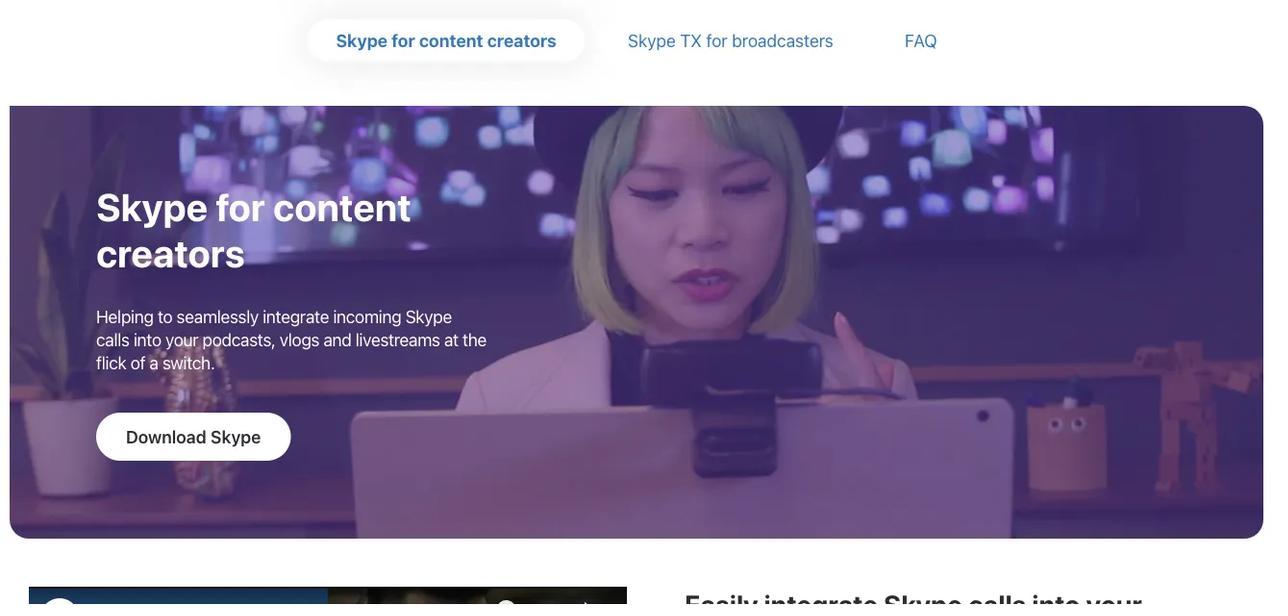 Task type: locate. For each thing, give the bounding box(es) containing it.
faq
[[905, 30, 937, 50]]

1 vertical spatial skype for content creators
[[96, 184, 411, 276]]

0 horizontal spatial creators
[[96, 230, 245, 276]]

vlogs
[[280, 329, 319, 350]]

integrate
[[263, 306, 329, 327]]

1 horizontal spatial for
[[392, 30, 415, 50]]

skype for content creators main content
[[0, 0, 1274, 605]]

0 horizontal spatial for
[[216, 184, 265, 229]]

2 horizontal spatial for
[[707, 30, 728, 50]]

broadcasters
[[732, 30, 834, 50]]

of
[[131, 352, 146, 373]]

1 horizontal spatial content
[[419, 30, 483, 50]]

1 vertical spatial creators
[[96, 230, 245, 276]]

into
[[134, 329, 161, 350]]

livestreams
[[356, 329, 440, 350]]

1 horizontal spatial creators
[[487, 30, 557, 50]]

a
[[150, 352, 158, 373]]

and
[[324, 329, 352, 350]]

helping to seamlessly integrate incoming skype calls into your podcasts, vlogs and livestreams at the flick of a switch.
[[96, 306, 487, 373]]

incoming
[[333, 306, 401, 327]]

for
[[392, 30, 415, 50], [707, 30, 728, 50], [216, 184, 265, 229]]

flick
[[96, 352, 126, 373]]

0 vertical spatial creators
[[487, 30, 557, 50]]

download skype link
[[96, 413, 291, 461]]

content
[[419, 30, 483, 50], [273, 184, 411, 229]]

skype for content creators
[[336, 30, 557, 50], [96, 184, 411, 276]]

0 horizontal spatial content
[[273, 184, 411, 229]]

your
[[165, 329, 198, 350]]

download skype
[[126, 426, 261, 447]]

creators
[[487, 30, 557, 50], [96, 230, 245, 276]]

skype
[[336, 30, 388, 50], [628, 30, 676, 50], [96, 184, 208, 229], [406, 306, 452, 327], [211, 426, 261, 447]]

0 vertical spatial skype for content creators
[[336, 30, 557, 50]]



Task type: describe. For each thing, give the bounding box(es) containing it.
0 vertical spatial content
[[419, 30, 483, 50]]

faq link
[[905, 30, 937, 50]]

seamlessly
[[177, 306, 259, 327]]

at
[[444, 329, 459, 350]]

skype inside skype for content creators
[[96, 184, 208, 229]]

1 vertical spatial content
[[273, 184, 411, 229]]

the
[[463, 329, 487, 350]]

skype tx for broadcasters link
[[628, 30, 834, 50]]

calls
[[96, 329, 129, 350]]

switch.
[[163, 352, 215, 373]]

skype for content creators link
[[336, 30, 557, 50]]

skype tx for broadcasters
[[628, 30, 834, 50]]

creators inside skype for content creators
[[96, 230, 245, 276]]

for inside skype for content creators
[[216, 184, 265, 229]]

tx
[[680, 30, 702, 50]]

helping
[[96, 306, 154, 327]]

skype inside the helping to seamlessly integrate incoming skype calls into your podcasts, vlogs and livestreams at the flick of a switch.
[[406, 306, 452, 327]]

download
[[126, 426, 206, 447]]

to
[[158, 306, 172, 327]]

podcasts,
[[202, 329, 276, 350]]



Task type: vqa. For each thing, say whether or not it's contained in the screenshot.
the Privacy & Cookies "link"
no



